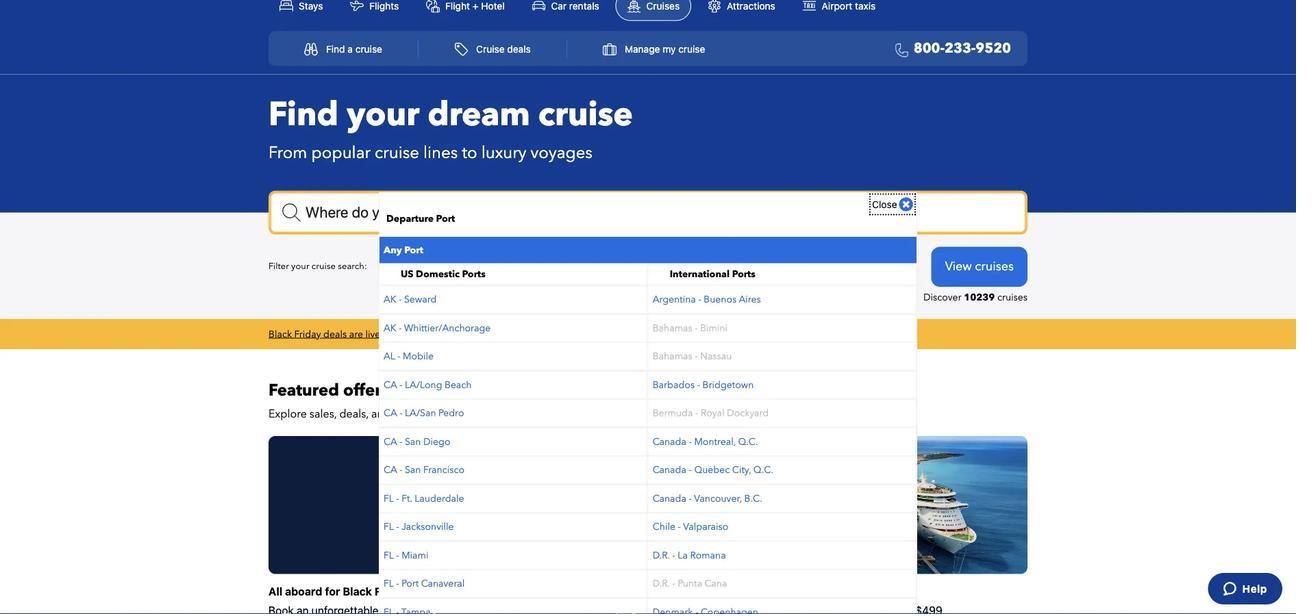 Task type: vqa. For each thing, say whether or not it's contained in the screenshot.
"Vancouver,"
yes



Task type: describe. For each thing, give the bounding box(es) containing it.
ca - la/san pedro
[[384, 407, 464, 420]]

promotions
[[431, 407, 489, 422]]

discover
[[924, 291, 962, 304]]

- for d.r. - la romana
[[673, 550, 676, 563]]

book
[[386, 328, 409, 341]]

at
[[584, 328, 592, 341]]

live!
[[366, 328, 384, 341]]

punta
[[678, 578, 703, 591]]

manage
[[625, 44, 660, 55]]

2 horizontal spatial to
[[543, 328, 551, 341]]

special
[[394, 407, 428, 422]]

ca - san diego
[[384, 436, 451, 449]]

explore
[[269, 407, 307, 422]]

- for canada - vancouver, b.c.
[[689, 493, 692, 506]]

cruises
[[647, 0, 680, 11]]

voyages
[[531, 141, 593, 164]]

cruise for cruise deals
[[477, 44, 505, 55]]

departure for the departure port button
[[619, 261, 664, 274]]

flights link
[[339, 0, 410, 20]]

any
[[384, 244, 402, 257]]

canada - quebec city, q.c.
[[653, 464, 774, 477]]

pedro
[[439, 407, 464, 420]]

fl - ft. lauderdale
[[384, 493, 464, 506]]

date
[[452, 261, 472, 274]]

chile - valparaiso
[[653, 521, 729, 534]]

- for ca - la/san pedro
[[400, 407, 403, 420]]

fl for fl - ft. lauderdale
[[384, 493, 394, 506]]

cruises for discover 10239 cruises
[[998, 291, 1028, 304]]

1 horizontal spatial to
[[499, 328, 507, 341]]

airport taxis link
[[792, 0, 887, 20]]

cruise for cruise line
[[735, 261, 763, 274]]

car rentals
[[551, 0, 600, 11]]

ca for ca - la/long beach
[[384, 379, 397, 392]]

your for filter
[[291, 260, 310, 273]]

- for bermuda - royal dockyard
[[696, 407, 699, 420]]

fl - port canaveral button
[[380, 571, 647, 598]]

bahamas - nassau button
[[649, 344, 916, 370]]

barbados - bridgetown button
[[649, 372, 916, 399]]

diego
[[424, 436, 451, 449]]

800-
[[914, 39, 945, 58]]

fl - ft. lauderdale button
[[380, 486, 647, 512]]

- for fl - port canaveral
[[396, 578, 399, 591]]

chile - valparaiso button
[[649, 514, 916, 541]]

jacksonville
[[402, 521, 454, 534]]

cana
[[705, 578, 728, 591]]

- for bahamas - bimini
[[695, 322, 698, 335]]

departure date
[[405, 261, 474, 274]]

budget-
[[655, 585, 699, 598]]

vancouver,
[[695, 493, 742, 506]]

sea.
[[594, 328, 612, 341]]

featured
[[269, 379, 339, 402]]

stays link
[[269, 0, 334, 20]]

bahamas for bahamas - bimini
[[653, 322, 693, 335]]

your for find
[[347, 92, 420, 137]]

ca for ca - la/san pedro
[[384, 407, 397, 420]]

- for bahamas - nassau
[[695, 350, 698, 363]]

800-233-9520
[[914, 39, 1012, 58]]

filter your cruise search:
[[269, 260, 367, 273]]

seward
[[404, 294, 437, 307]]

0 vertical spatial cruises
[[976, 259, 1015, 275]]

canada - montreal, q.c.
[[653, 436, 759, 449]]

sales,
[[310, 407, 337, 422]]

offers
[[343, 379, 389, 402]]

car rentals link
[[521, 0, 611, 20]]

all aboard for black friday
[[269, 585, 408, 598]]

0 vertical spatial black
[[269, 328, 292, 341]]

whittier/anchorage
[[404, 322, 491, 335]]

friendly
[[699, 585, 740, 598]]

get
[[467, 328, 482, 341]]

fl for fl - miami
[[384, 550, 394, 563]]

stays
[[299, 0, 323, 11]]

manage my cruise button
[[588, 36, 721, 62]]

fl - miami
[[384, 550, 429, 563]]

cruise length
[[516, 261, 577, 274]]

10239
[[965, 291, 996, 304]]

argentina - buenos aires
[[653, 294, 761, 307]]

nassau
[[701, 350, 732, 363]]

find a cruise
[[326, 44, 383, 55]]

canada for canada - vancouver, b.c.
[[653, 493, 687, 506]]

- for ca - san francisco
[[400, 464, 403, 477]]

travel menu navigation
[[269, 31, 1028, 66]]

- for canada - quebec city, q.c.
[[689, 464, 692, 477]]

up
[[484, 328, 496, 341]]

ca for ca - san francisco
[[384, 464, 397, 477]]

expand image for departure date
[[474, 263, 485, 272]]

and
[[372, 407, 391, 422]]

- for fl - jacksonville
[[396, 521, 399, 534]]

ft.
[[402, 493, 412, 506]]

1 ports from the left
[[462, 268, 486, 281]]

lines
[[424, 141, 458, 164]]

ak - seward button
[[380, 287, 647, 313]]

view cruises
[[946, 259, 1015, 275]]

departure port button
[[608, 253, 708, 283]]

popular
[[312, 141, 371, 164]]

d.r. for d.r. - la romana
[[653, 550, 670, 563]]

canada - vancouver, b.c. button
[[649, 486, 916, 512]]

my
[[663, 44, 676, 55]]

airport
[[822, 0, 853, 11]]

close link
[[873, 197, 914, 213]]

cruise for filter your cruise search:
[[312, 260, 336, 273]]

cruise for manage my cruise
[[679, 44, 706, 55]]

al
[[384, 350, 395, 363]]

- for ca - la/long beach
[[400, 379, 403, 392]]

black friday deals are live! book by nov 30 & get up to $2,000 to spend at sea.
[[269, 328, 612, 341]]

domestic
[[416, 268, 460, 281]]

are
[[349, 328, 363, 341]]

fl - port canaveral
[[384, 578, 465, 591]]

all
[[269, 585, 283, 598]]

1 vertical spatial q.c.
[[754, 464, 774, 477]]

attractions link
[[697, 0, 787, 20]]

attractions
[[727, 0, 776, 11]]

expand image for cruise line
[[784, 263, 794, 272]]

ak for ak - whittier/anchorage
[[384, 322, 397, 335]]

dream
[[428, 92, 530, 137]]

bridgetown
[[703, 379, 754, 392]]

featured offers explore sales, deals, and special promotions
[[269, 379, 489, 422]]

rentals
[[570, 0, 600, 11]]

- for chile - valparaiso
[[678, 521, 681, 534]]

d.r. for d.r. - punta cana
[[653, 578, 670, 591]]

mobile
[[403, 350, 434, 363]]

d.r. - la romana button
[[649, 543, 916, 569]]

expand image for cruise length
[[577, 263, 588, 272]]



Task type: locate. For each thing, give the bounding box(es) containing it.
1 vertical spatial port
[[402, 578, 419, 591]]

- down fl - miami
[[396, 578, 399, 591]]

- inside "button"
[[699, 294, 702, 307]]

cruise inside find a cruise link
[[356, 44, 383, 55]]

departure inside button
[[405, 261, 450, 274]]

- left royal
[[696, 407, 699, 420]]

cruise left line
[[735, 261, 763, 274]]

aires
[[739, 294, 761, 307]]

- left by
[[399, 322, 402, 335]]

departure port up any port on the left
[[387, 213, 455, 226]]

0 vertical spatial canada
[[653, 436, 687, 449]]

- for barbados - bridgetown
[[698, 379, 701, 392]]

aboard
[[285, 585, 323, 598]]

cruise for cruise length
[[516, 261, 544, 274]]

flight
[[446, 0, 470, 11]]

- right 'barbados' at the right of page
[[698, 379, 701, 392]]

b.c.
[[745, 493, 763, 506]]

cruise inside the travel menu navigation
[[477, 44, 505, 55]]

port up "departure date" button
[[436, 213, 455, 226]]

0 vertical spatial port
[[436, 213, 455, 226]]

ca down ca - san diego
[[384, 464, 397, 477]]

ca - la/san pedro button
[[380, 401, 647, 427]]

fl for fl - jacksonville
[[384, 521, 394, 534]]

q.c. down dockyard
[[739, 436, 759, 449]]

cruise left lines
[[375, 141, 420, 164]]

canada down bermuda
[[653, 436, 687, 449]]

cruise left search:
[[312, 260, 336, 273]]

- left punta
[[673, 578, 676, 591]]

port right any
[[405, 244, 424, 257]]

1 horizontal spatial cruise
[[516, 261, 544, 274]]

departure date button
[[394, 253, 496, 283]]

chile
[[653, 521, 676, 534]]

bahamas for bahamas - nassau
[[653, 350, 693, 363]]

4 fl from the top
[[384, 578, 394, 591]]

1 vertical spatial san
[[405, 464, 421, 477]]

find for your
[[269, 92, 339, 137]]

233-
[[945, 39, 976, 58]]

0 vertical spatial bahamas
[[653, 322, 693, 335]]

0 vertical spatial friday
[[294, 328, 321, 341]]

- right chile
[[678, 521, 681, 534]]

departure for "departure date" button
[[405, 261, 450, 274]]

ak inside the ak - whittier/anchorage button
[[384, 322, 397, 335]]

1 vertical spatial bahamas
[[653, 350, 693, 363]]

black up featured
[[269, 328, 292, 341]]

0 horizontal spatial to
[[462, 141, 478, 164]]

- left quebec
[[689, 464, 692, 477]]

1 vertical spatial cruises
[[998, 291, 1028, 304]]

canada left quebec
[[653, 464, 687, 477]]

- up fl - miami
[[396, 521, 399, 534]]

discover 10239 cruises
[[924, 291, 1028, 304]]

1 vertical spatial ak
[[384, 322, 397, 335]]

0 vertical spatial find
[[326, 44, 345, 55]]

d.r. left la at the bottom right of the page
[[653, 550, 670, 563]]

al - mobile button
[[380, 344, 647, 370]]

departure port inside button
[[619, 261, 687, 274]]

- left montreal,
[[689, 436, 692, 449]]

manage my cruise
[[625, 44, 706, 55]]

find
[[326, 44, 345, 55], [269, 92, 339, 137]]

your
[[347, 92, 420, 137], [291, 260, 310, 273]]

romana
[[691, 550, 726, 563]]

friday down fl - miami
[[375, 585, 408, 598]]

canada for canada - quebec city, q.c.
[[653, 464, 687, 477]]

1 vertical spatial find
[[269, 92, 339, 137]]

deals down car rentals link
[[508, 44, 531, 55]]

find a cruise link
[[290, 36, 397, 62]]

city,
[[733, 464, 752, 477]]

any port button
[[380, 237, 917, 264]]

0 vertical spatial d.r.
[[653, 550, 670, 563]]

2 expand image from the left
[[577, 263, 588, 272]]

2 bahamas from the top
[[653, 350, 693, 363]]

- for argentina - buenos aires
[[699, 294, 702, 307]]

2 ca from the top
[[384, 407, 397, 420]]

cruise down hotel
[[477, 44, 505, 55]]

canada - vancouver, b.c.
[[653, 493, 763, 506]]

to left spend
[[543, 328, 551, 341]]

ca
[[384, 379, 397, 392], [384, 407, 397, 420], [384, 436, 397, 449], [384, 464, 397, 477]]

3 ca from the top
[[384, 436, 397, 449]]

2 ports from the left
[[733, 268, 756, 281]]

ak - seward
[[384, 294, 437, 307]]

0 horizontal spatial friday
[[294, 328, 321, 341]]

1 vertical spatial deals
[[324, 328, 347, 341]]

- for ca - san diego
[[400, 436, 403, 449]]

1 expand image from the left
[[474, 263, 485, 272]]

flight + hotel link
[[415, 0, 516, 20]]

canada inside button
[[653, 493, 687, 506]]

cruise up voyages
[[539, 92, 633, 137]]

1 vertical spatial departure port
[[619, 261, 687, 274]]

find left a
[[326, 44, 345, 55]]

departure port up argentina
[[619, 261, 687, 274]]

bermuda
[[653, 407, 693, 420]]

- left seward
[[399, 294, 402, 307]]

taxis
[[856, 0, 876, 11]]

expand image inside "departure date" button
[[474, 263, 485, 272]]

- up 'ft.'
[[400, 464, 403, 477]]

1 vertical spatial your
[[291, 260, 310, 273]]

None field
[[269, 191, 1028, 235]]

la
[[678, 550, 688, 563]]

1 horizontal spatial ports
[[733, 268, 756, 281]]

4 expand image from the left
[[784, 263, 794, 272]]

- for d.r. - punta cana
[[673, 578, 676, 591]]

expand image inside cruise line button
[[784, 263, 794, 272]]

canada up chile
[[653, 493, 687, 506]]

cruise right my at the top of page
[[679, 44, 706, 55]]

d.r. - la romana
[[653, 550, 726, 563]]

beach
[[445, 379, 472, 392]]

d.r. left punta
[[653, 578, 670, 591]]

canada for canada - montreal, q.c.
[[653, 436, 687, 449]]

deals left are
[[324, 328, 347, 341]]

cruises up "10239"
[[976, 259, 1015, 275]]

expand image
[[474, 263, 485, 272], [577, 263, 588, 272], [687, 263, 697, 272], [784, 263, 794, 272]]

find for a
[[326, 44, 345, 55]]

0 horizontal spatial black
[[269, 328, 292, 341]]

- left nassau
[[695, 350, 698, 363]]

1 fl from the top
[[384, 493, 394, 506]]

your right filter
[[291, 260, 310, 273]]

0 horizontal spatial port
[[436, 213, 455, 226]]

0 horizontal spatial your
[[291, 260, 310, 273]]

- left 'ft.'
[[396, 493, 399, 506]]

ca - la/long beach
[[384, 379, 472, 392]]

1 d.r. from the top
[[653, 550, 670, 563]]

to right lines
[[462, 141, 478, 164]]

0 vertical spatial port
[[405, 244, 424, 257]]

from
[[269, 141, 307, 164]]

- for al - mobile
[[398, 350, 401, 363]]

0 vertical spatial q.c.
[[739, 436, 759, 449]]

fl left 'ft.'
[[384, 493, 394, 506]]

1 vertical spatial port
[[666, 261, 685, 274]]

- left vancouver,
[[689, 493, 692, 506]]

bermuda - royal dockyard button
[[649, 401, 916, 427]]

bahamas down argentina
[[653, 322, 693, 335]]

san for diego
[[405, 436, 421, 449]]

canada - montreal, q.c. button
[[649, 429, 916, 456]]

ports
[[462, 268, 486, 281], [733, 268, 756, 281]]

ca left la/san
[[384, 407, 397, 420]]

canaveral
[[421, 578, 465, 591]]

3 fl from the top
[[384, 550, 394, 563]]

filter
[[269, 260, 289, 273]]

1 san from the top
[[405, 436, 421, 449]]

fl up fl - miami
[[384, 521, 394, 534]]

to inside 'find your dream cruise from popular cruise lines to luxury voyages'
[[462, 141, 478, 164]]

departure port
[[387, 213, 455, 226], [619, 261, 687, 274]]

0 vertical spatial deals
[[508, 44, 531, 55]]

expand image for departure port
[[687, 263, 697, 272]]

san left diego
[[405, 436, 421, 449]]

your up popular
[[347, 92, 420, 137]]

1 horizontal spatial departure port
[[619, 261, 687, 274]]

a
[[348, 44, 353, 55]]

search:
[[338, 260, 367, 273]]

1 horizontal spatial friday
[[375, 585, 408, 598]]

- for ak - whittier/anchorage
[[399, 322, 402, 335]]

0 horizontal spatial cruise
[[477, 44, 505, 55]]

cruises for budget-friendly cruises
[[742, 585, 781, 598]]

- left la/san
[[400, 407, 403, 420]]

argentina
[[653, 294, 696, 307]]

san for francisco
[[405, 464, 421, 477]]

- left bimini
[[695, 322, 698, 335]]

to
[[462, 141, 478, 164], [499, 328, 507, 341], [543, 328, 551, 341]]

ak left seward
[[384, 294, 397, 307]]

ports right "domestic"
[[462, 268, 486, 281]]

cruise for find a cruise
[[356, 44, 383, 55]]

- inside button
[[689, 493, 692, 506]]

airport taxis
[[822, 0, 876, 11]]

- left la at the bottom right of the page
[[673, 550, 676, 563]]

2 horizontal spatial cruise
[[735, 261, 763, 274]]

- right al
[[398, 350, 401, 363]]

2 canada from the top
[[653, 464, 687, 477]]

cruise line button
[[715, 253, 814, 283]]

ak for ak - seward
[[384, 294, 397, 307]]

1 ca from the top
[[384, 379, 397, 392]]

canada
[[653, 436, 687, 449], [653, 464, 687, 477], [653, 493, 687, 506]]

find up the from
[[269, 92, 339, 137]]

2 san from the top
[[405, 464, 421, 477]]

1 ak from the top
[[384, 294, 397, 307]]

0 horizontal spatial ports
[[462, 268, 486, 281]]

international ports
[[670, 268, 756, 281]]

expand image right line
[[784, 263, 794, 272]]

0 vertical spatial your
[[347, 92, 420, 137]]

canada - quebec city, q.c. button
[[649, 458, 916, 484]]

0 horizontal spatial deals
[[324, 328, 347, 341]]

miami
[[402, 550, 429, 563]]

ak right live! at left
[[384, 322, 397, 335]]

fl - jacksonville button
[[380, 514, 647, 541]]

- down special
[[400, 436, 403, 449]]

q.c. right city,
[[754, 464, 774, 477]]

cruises down d.r. - la romana button at the bottom right of page
[[742, 585, 781, 598]]

friday left are
[[294, 328, 321, 341]]

bahamas
[[653, 322, 693, 335], [653, 350, 693, 363]]

3 expand image from the left
[[687, 263, 697, 272]]

1 vertical spatial black
[[343, 585, 372, 598]]

expand image inside cruise length button
[[577, 263, 588, 272]]

1 canada from the top
[[653, 436, 687, 449]]

deals inside the travel menu navigation
[[508, 44, 531, 55]]

- for fl - miami
[[396, 550, 399, 563]]

expand image right the date
[[474, 263, 485, 272]]

argentina - buenos aires button
[[649, 287, 916, 313]]

find your dream cruise from popular cruise lines to luxury voyages
[[269, 92, 633, 164]]

3 canada from the top
[[653, 493, 687, 506]]

port inside button
[[666, 261, 685, 274]]

flights
[[370, 0, 399, 11]]

cruise left length
[[516, 261, 544, 274]]

port down fl - miami
[[402, 578, 419, 591]]

fl down fl - miami
[[384, 578, 394, 591]]

0 vertical spatial departure port
[[387, 213, 455, 226]]

ca down al
[[384, 379, 397, 392]]

d.r. inside d.r. - punta cana button
[[653, 578, 670, 591]]

us domestic ports
[[401, 268, 486, 281]]

buenos
[[704, 294, 737, 307]]

cruise inside button
[[735, 261, 763, 274]]

cruise right a
[[356, 44, 383, 55]]

2 ak from the top
[[384, 322, 397, 335]]

ca down and
[[384, 436, 397, 449]]

cruise inside button
[[516, 261, 544, 274]]

- left miami
[[396, 550, 399, 563]]

port up argentina
[[666, 261, 685, 274]]

barbados - bridgetown
[[653, 379, 754, 392]]

find inside the travel menu navigation
[[326, 44, 345, 55]]

1 horizontal spatial port
[[666, 261, 685, 274]]

ca for ca - san diego
[[384, 436, 397, 449]]

bermuda - royal dockyard
[[653, 407, 769, 420]]

expand image up argentina - buenos aires
[[687, 263, 697, 272]]

- left buenos
[[699, 294, 702, 307]]

la/long
[[405, 379, 442, 392]]

d.r. - punta cana
[[653, 578, 728, 591]]

san down ca - san diego
[[405, 464, 421, 477]]

2 vertical spatial canada
[[653, 493, 687, 506]]

1 bahamas from the top
[[653, 322, 693, 335]]

ports up aires on the top
[[733, 268, 756, 281]]

0 horizontal spatial departure port
[[387, 213, 455, 226]]

your inside 'find your dream cruise from popular cruise lines to luxury voyages'
[[347, 92, 420, 137]]

- left the la/long
[[400, 379, 403, 392]]

1 vertical spatial friday
[[375, 585, 408, 598]]

q.c.
[[739, 436, 759, 449], [754, 464, 774, 477]]

cheap cruises image
[[655, 437, 1028, 575]]

ca - la/long beach button
[[380, 372, 647, 399]]

cruise inside manage my cruise dropdown button
[[679, 44, 706, 55]]

ca - san diego button
[[380, 429, 647, 456]]

1 horizontal spatial black
[[343, 585, 372, 598]]

4 ca from the top
[[384, 464, 397, 477]]

expand image right length
[[577, 263, 588, 272]]

bahamas up 'barbados' at the right of page
[[653, 350, 693, 363]]

departure inside button
[[619, 261, 664, 274]]

- inside "button"
[[696, 407, 699, 420]]

fl left miami
[[384, 550, 394, 563]]

to right up
[[499, 328, 507, 341]]

2 fl from the top
[[384, 521, 394, 534]]

2 vertical spatial cruises
[[742, 585, 781, 598]]

1 vertical spatial d.r.
[[653, 578, 670, 591]]

30
[[445, 328, 456, 341]]

2 d.r. from the top
[[653, 578, 670, 591]]

deals,
[[340, 407, 369, 422]]

cruise length button
[[503, 253, 602, 283]]

fl for fl - port canaveral
[[384, 578, 394, 591]]

0 vertical spatial san
[[405, 436, 421, 449]]

friday
[[294, 328, 321, 341], [375, 585, 408, 598]]

d.r. inside d.r. - la romana button
[[653, 550, 670, 563]]

bahamas - bimini
[[653, 322, 728, 335]]

1 horizontal spatial deals
[[508, 44, 531, 55]]

- for canada - montreal, q.c.
[[689, 436, 692, 449]]

black right for
[[343, 585, 372, 598]]

cruises link
[[616, 0, 692, 21]]

0 vertical spatial ak
[[384, 294, 397, 307]]

ak inside ak - seward button
[[384, 294, 397, 307]]

cruises right "10239"
[[998, 291, 1028, 304]]

1 vertical spatial canada
[[653, 464, 687, 477]]

hotel
[[481, 0, 505, 11]]

bahamas - bimini button
[[649, 315, 916, 342]]

- for fl - ft. lauderdale
[[396, 493, 399, 506]]

find inside 'find your dream cruise from popular cruise lines to luxury voyages'
[[269, 92, 339, 137]]

times circle image
[[900, 197, 914, 213]]

cruise sale image
[[269, 437, 642, 575]]

international
[[670, 268, 730, 281]]

1 horizontal spatial your
[[347, 92, 420, 137]]

- for ak - seward
[[399, 294, 402, 307]]

expand image inside the departure port button
[[687, 263, 697, 272]]



